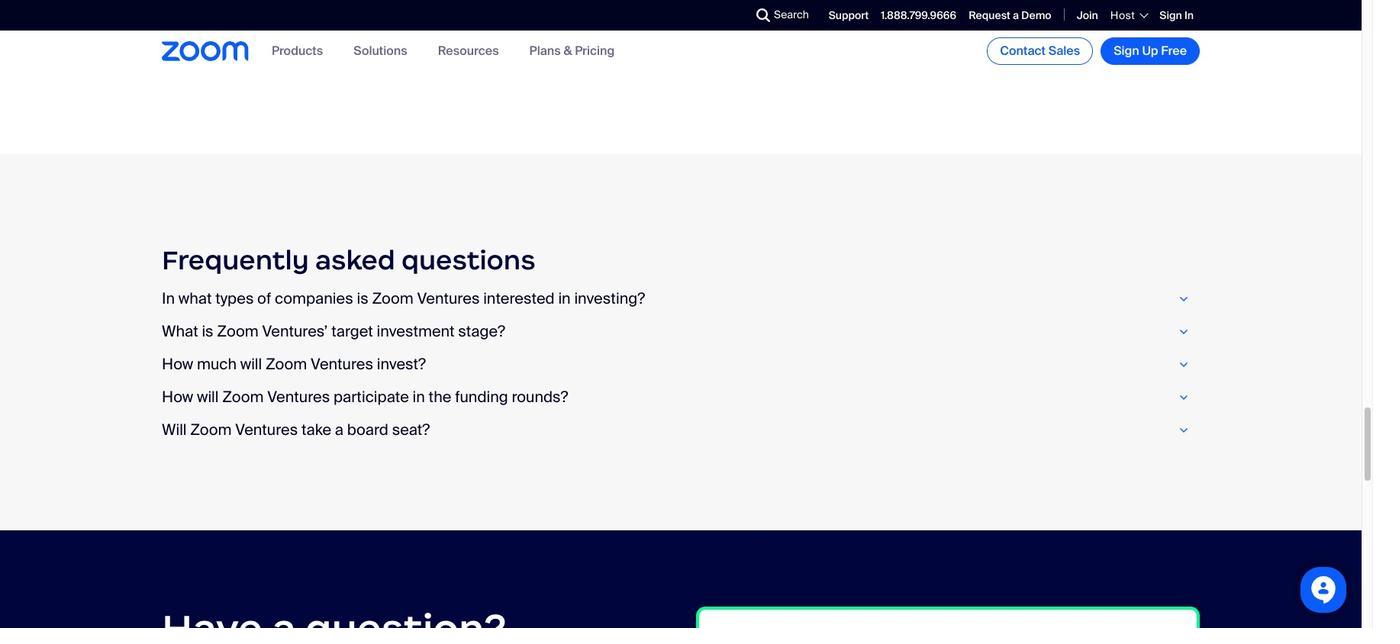 Task type: vqa. For each thing, say whether or not it's contained in the screenshot.
and to the left
no



Task type: locate. For each thing, give the bounding box(es) containing it.
0 vertical spatial will
[[240, 354, 262, 374]]

plans & pricing
[[530, 43, 615, 59]]

more
[[230, 36, 260, 53]]

contact sales link
[[987, 37, 1093, 65]]

find out more link
[[162, 27, 279, 62]]

types
[[215, 289, 254, 309]]

0 horizontal spatial will
[[197, 387, 219, 407]]

0 horizontal spatial a
[[335, 420, 344, 440]]

zoom down much
[[222, 387, 264, 407]]

zoom down ventures'
[[266, 354, 307, 374]]

in left investing? on the top left
[[558, 289, 571, 309]]

1 vertical spatial a
[[335, 420, 344, 440]]

1 vertical spatial how
[[162, 387, 193, 407]]

how for how much will zoom ventures invest?
[[162, 354, 193, 374]]

1 how from the top
[[162, 354, 193, 374]]

0 horizontal spatial in
[[162, 289, 175, 309]]

in left the
[[413, 387, 425, 407]]

1.888.799.9666
[[881, 8, 957, 22]]

will
[[240, 354, 262, 374], [197, 387, 219, 407]]

zoom down the types at the left top of page
[[217, 322, 259, 341]]

what is zoom ventures' target investment stage?
[[162, 322, 505, 341]]

investment
[[377, 322, 455, 341]]

zoom logo image
[[162, 41, 249, 61]]

is
[[357, 289, 369, 309], [202, 322, 213, 341]]

1 horizontal spatial a
[[1013, 8, 1019, 22]]

0 horizontal spatial is
[[202, 322, 213, 341]]

resources button
[[438, 43, 499, 59]]

in inside frequently asked questions element
[[162, 289, 175, 309]]

zoom up the investment
[[372, 289, 414, 309]]

how
[[162, 354, 193, 374], [162, 387, 193, 407]]

will right much
[[240, 354, 262, 374]]

search image
[[757, 8, 770, 22], [757, 8, 770, 22]]

2 how from the top
[[162, 387, 193, 407]]

is up target
[[357, 289, 369, 309]]

contact sales
[[1000, 43, 1080, 59]]

contact
[[1000, 43, 1046, 59]]

take
[[302, 420, 331, 440]]

in what types of companies is zoom ventures interested in investing?
[[162, 289, 645, 309]]

0 vertical spatial in
[[558, 289, 571, 309]]

what
[[178, 289, 212, 309]]

sign for sign in
[[1160, 8, 1182, 22]]

join
[[1077, 8, 1099, 22]]

1 vertical spatial is
[[202, 322, 213, 341]]

request
[[969, 8, 1011, 22]]

a right take
[[335, 420, 344, 440]]

1 horizontal spatial in
[[1185, 8, 1194, 22]]

ventures
[[417, 289, 480, 309], [311, 354, 373, 374], [267, 387, 330, 407], [235, 420, 298, 440]]

how much will zoom ventures invest? button
[[162, 354, 1200, 374]]

sign
[[1160, 8, 1182, 22], [1114, 43, 1140, 59]]

a
[[1013, 8, 1019, 22], [335, 420, 344, 440]]

sign up free
[[1160, 8, 1182, 22]]

0 horizontal spatial in
[[413, 387, 425, 407]]

0 vertical spatial a
[[1013, 8, 1019, 22]]

zoom
[[372, 289, 414, 309], [217, 322, 259, 341], [266, 354, 307, 374], [222, 387, 264, 407], [190, 420, 232, 440]]

sign inside sign up free link
[[1114, 43, 1140, 59]]

target
[[332, 322, 373, 341]]

1 horizontal spatial will
[[240, 354, 262, 374]]

1 horizontal spatial sign
[[1160, 8, 1182, 22]]

much
[[197, 354, 237, 374]]

a left demo
[[1013, 8, 1019, 22]]

0 vertical spatial sign
[[1160, 8, 1182, 22]]

how for how will zoom ventures participate in the funding rounds?
[[162, 387, 193, 407]]

1 vertical spatial sign
[[1114, 43, 1140, 59]]

1 vertical spatial will
[[197, 387, 219, 407]]

None search field
[[701, 3, 760, 27]]

stage?
[[458, 322, 505, 341]]

plans
[[530, 43, 561, 59]]

demo
[[1022, 8, 1052, 22]]

join link
[[1077, 8, 1099, 22]]

how up will
[[162, 387, 193, 407]]

is right what
[[202, 322, 213, 341]]

will down much
[[197, 387, 219, 407]]

1 horizontal spatial is
[[357, 289, 369, 309]]

companies
[[275, 289, 353, 309]]

sales
[[1049, 43, 1080, 59]]

1 vertical spatial in
[[162, 289, 175, 309]]

sign left up
[[1114, 43, 1140, 59]]

find out more
[[181, 36, 260, 53]]

in up free
[[1185, 8, 1194, 22]]

will
[[162, 420, 187, 440]]

in
[[1185, 8, 1194, 22], [162, 289, 175, 309]]

&
[[564, 43, 572, 59]]

what is zoom ventures' target investment stage? button
[[162, 322, 1200, 341]]

how down what
[[162, 354, 193, 374]]

search
[[774, 8, 809, 21]]

in left what at the left
[[162, 289, 175, 309]]

0 vertical spatial how
[[162, 354, 193, 374]]

in
[[558, 289, 571, 309], [413, 387, 425, 407]]

0 horizontal spatial sign
[[1114, 43, 1140, 59]]

plans & pricing link
[[530, 43, 615, 59]]



Task type: describe. For each thing, give the bounding box(es) containing it.
host button
[[1111, 8, 1148, 22]]

of
[[257, 289, 271, 309]]

ventures'
[[262, 322, 328, 341]]

ventures left take
[[235, 420, 298, 440]]

frequently asked questions
[[162, 243, 536, 277]]

support link
[[829, 8, 869, 22]]

board
[[347, 420, 389, 440]]

sign up free
[[1114, 43, 1187, 59]]

what
[[162, 322, 198, 341]]

products
[[272, 43, 323, 59]]

ventures up will zoom ventures take a board seat? at the left
[[267, 387, 330, 407]]

resources
[[438, 43, 499, 59]]

up
[[1143, 43, 1159, 59]]

questions
[[402, 243, 536, 277]]

sign in link
[[1160, 8, 1194, 22]]

ventures down what is zoom ventures' target investment stage?
[[311, 354, 373, 374]]

sign up free link
[[1101, 37, 1200, 65]]

sign in
[[1160, 8, 1194, 22]]

frequently asked questions element
[[162, 243, 1200, 440]]

find
[[181, 36, 206, 53]]

solutions button
[[354, 43, 407, 59]]

products button
[[272, 43, 323, 59]]

how much will zoom ventures invest?
[[162, 354, 426, 374]]

how will zoom ventures participate in the funding rounds? button
[[162, 387, 1200, 407]]

0 vertical spatial is
[[357, 289, 369, 309]]

participate
[[334, 387, 409, 407]]

the
[[429, 387, 452, 407]]

host
[[1111, 8, 1136, 22]]

in what types of companies is zoom ventures interested in investing? button
[[162, 289, 1200, 309]]

seat?
[[392, 420, 430, 440]]

how will zoom ventures participate in the funding rounds?
[[162, 387, 569, 407]]

will zoom ventures take a board seat?
[[162, 420, 430, 440]]

investing?
[[574, 289, 645, 309]]

sign for sign up free
[[1114, 43, 1140, 59]]

will zoom ventures take a board seat? button
[[162, 420, 1200, 440]]

frequently
[[162, 243, 309, 277]]

funding
[[455, 387, 508, 407]]

support
[[829, 8, 869, 22]]

request a demo
[[969, 8, 1052, 22]]

1 horizontal spatial in
[[558, 289, 571, 309]]

rounds?
[[512, 387, 569, 407]]

zoom right will
[[190, 420, 232, 440]]

a inside frequently asked questions element
[[335, 420, 344, 440]]

please enter your information element
[[696, 607, 1200, 628]]

invest?
[[377, 354, 426, 374]]

free
[[1161, 43, 1187, 59]]

solutions
[[354, 43, 407, 59]]

request a demo link
[[969, 8, 1052, 22]]

0 vertical spatial in
[[1185, 8, 1194, 22]]

1 vertical spatial in
[[413, 387, 425, 407]]

ventures down questions
[[417, 289, 480, 309]]

asked
[[315, 243, 395, 277]]

interested
[[483, 289, 555, 309]]

1.888.799.9666 link
[[881, 8, 957, 22]]

pricing
[[575, 43, 615, 59]]

out
[[209, 36, 227, 53]]



